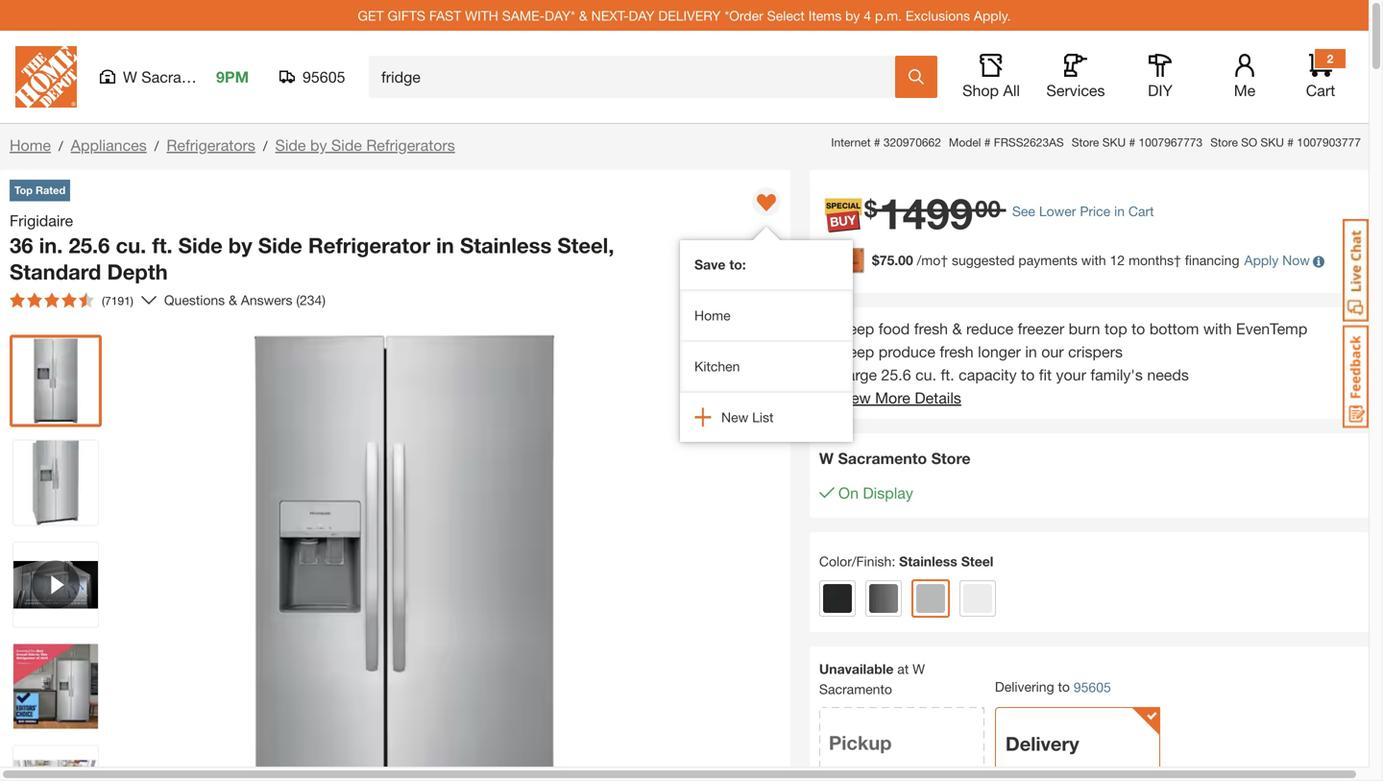 Task type: locate. For each thing, give the bounding box(es) containing it.
(7191)
[[102, 294, 133, 307]]

on
[[839, 484, 859, 502]]

ft. up the depth
[[152, 233, 173, 258]]

refrigerators
[[167, 136, 255, 154], [366, 136, 455, 154]]

& left answers
[[229, 292, 237, 308]]

0 vertical spatial to
[[1132, 319, 1146, 338]]

2 vertical spatial w
[[913, 661, 925, 677]]

kitchen button
[[680, 340, 853, 393]]

internet # 320970662 model # frss2623as store sku # 1007967773 store so sku # 1007903777
[[832, 135, 1362, 149]]

# left 1007903777
[[1288, 135, 1294, 149]]

0 vertical spatial by
[[846, 7, 860, 23]]

(234)
[[296, 292, 326, 308]]

# left 1007967773
[[1130, 135, 1136, 149]]

frigidaire
[[10, 211, 73, 230]]

& right day*
[[579, 7, 588, 23]]

to left 95605 link
[[1058, 679, 1070, 695]]

2 sku from the left
[[1261, 135, 1285, 149]]

cu.
[[116, 233, 146, 258], [916, 365, 937, 384]]

by inside frigidaire 36 in. 25.6 cu. ft. side by side refrigerator in stainless steel, standard depth
[[229, 233, 252, 258]]

1 horizontal spatial 95605
[[1074, 679, 1112, 695]]

with left 12
[[1082, 252, 1107, 268]]

0 horizontal spatial cart
[[1129, 203, 1155, 219]]

/mo†
[[917, 252, 948, 268]]

2 # from the left
[[985, 135, 991, 149]]

2 horizontal spatial &
[[953, 319, 962, 338]]

0 horizontal spatial by
[[229, 233, 252, 258]]

store
[[1072, 135, 1100, 149], [1211, 135, 1239, 149], [932, 449, 971, 467]]

(7191) button
[[2, 285, 141, 316]]

1 horizontal spatial ft.
[[941, 365, 955, 384]]

/ right appliances
[[154, 138, 159, 154]]

0 horizontal spatial 25.6
[[69, 233, 110, 258]]

with
[[1082, 252, 1107, 268], [1204, 319, 1232, 338]]

store left so
[[1211, 135, 1239, 149]]

#
[[874, 135, 881, 149], [985, 135, 991, 149], [1130, 135, 1136, 149], [1288, 135, 1294, 149]]

in left our
[[1026, 342, 1038, 361]]

0 horizontal spatial stainless
[[460, 233, 552, 258]]

0 vertical spatial 25.6
[[69, 233, 110, 258]]

2 horizontal spatial store
[[1211, 135, 1239, 149]]

by down 95605 button
[[310, 136, 327, 154]]

depth
[[107, 259, 168, 284]]

25.6 inside frigidaire 36 in. 25.6 cu. ft. side by side refrigerator in stainless steel, standard depth
[[69, 233, 110, 258]]

1007967773
[[1139, 135, 1203, 149]]

2 horizontal spatial w
[[913, 661, 925, 677]]

0 horizontal spatial cu.
[[116, 233, 146, 258]]

stainless steel frigidaire side by side refrigerators frss2623as 64.0 image
[[13, 339, 98, 423]]

color/finish
[[820, 553, 892, 569]]

25.6 right in.
[[69, 233, 110, 258]]

frss2623as
[[994, 135, 1064, 149]]

store down details on the right of page
[[932, 449, 971, 467]]

display image
[[757, 194, 776, 213]]

1 horizontal spatial 25.6
[[882, 365, 912, 384]]

4
[[864, 7, 872, 23]]

0 horizontal spatial 95605
[[303, 68, 345, 86]]

cart
[[1307, 81, 1336, 99], [1129, 203, 1155, 219]]

1 horizontal spatial with
[[1204, 319, 1232, 338]]

reduce
[[967, 319, 1014, 338]]

2 vertical spatial sacramento
[[820, 681, 893, 697]]

services button
[[1045, 54, 1107, 100]]

/
[[59, 138, 63, 154], [154, 138, 159, 154], [263, 138, 268, 154]]

stainless steel frigidaire side by side refrigerators frss2623as a0.3 image
[[13, 746, 98, 781]]

1 horizontal spatial cart
[[1307, 81, 1336, 99]]

320970662
[[884, 135, 942, 149]]

1 horizontal spatial refrigerators
[[366, 136, 455, 154]]

1 vertical spatial 95605
[[1074, 679, 1112, 695]]

1 vertical spatial cu.
[[916, 365, 937, 384]]

1 vertical spatial keep
[[839, 342, 875, 361]]

2 vertical spatial to
[[1058, 679, 1070, 695]]

apply.
[[974, 7, 1011, 23]]

2 horizontal spatial to
[[1132, 319, 1146, 338]]

home down save
[[695, 307, 731, 323]]

top
[[14, 184, 33, 197]]

1 vertical spatial home
[[695, 307, 731, 323]]

to right top
[[1132, 319, 1146, 338]]

unavailable down pickup
[[829, 764, 899, 780]]

plus image
[[695, 407, 712, 428]]

0 vertical spatial keep
[[839, 319, 875, 338]]

0 horizontal spatial in
[[436, 233, 454, 258]]

frigidaire 36 in. 25.6 cu. ft. side by side refrigerator in stainless steel, standard depth
[[10, 211, 614, 284]]

1 vertical spatial unavailable
[[829, 764, 899, 780]]

to inside delivering to 95605
[[1058, 679, 1070, 695]]

in inside keep food fresh & reduce freezer burn top to bottom with eventemp keep produce fresh longer in our crispers large 25.6 cu. ft. capacity to fit your family's needs view more details
[[1026, 342, 1038, 361]]

1 vertical spatial &
[[229, 292, 237, 308]]

25.6 up more
[[882, 365, 912, 384]]

sacramento up the display
[[838, 449, 927, 467]]

1 vertical spatial in
[[436, 233, 454, 258]]

in right price
[[1115, 203, 1125, 219]]

0 vertical spatial cu.
[[116, 233, 146, 258]]

items
[[809, 7, 842, 23]]

95605 link
[[1074, 677, 1112, 697]]

more
[[875, 388, 911, 407]]

1 horizontal spatial in
[[1026, 342, 1038, 361]]

apply now image
[[824, 248, 872, 273]]

home link
[[10, 136, 51, 154]]

delivering
[[995, 679, 1055, 695]]

1007903777
[[1297, 135, 1362, 149]]

in inside frigidaire 36 in. 25.6 cu. ft. side by side refrigerator in stainless steel, standard depth
[[436, 233, 454, 258]]

new list button
[[680, 393, 853, 432]]

save to:
[[695, 257, 746, 272]]

3 # from the left
[[1130, 135, 1136, 149]]

store down services
[[1072, 135, 1100, 149]]

fresh up capacity
[[940, 342, 974, 361]]

1 horizontal spatial home
[[695, 307, 731, 323]]

fresh
[[915, 319, 948, 338], [940, 342, 974, 361]]

&
[[579, 7, 588, 23], [229, 292, 237, 308], [953, 319, 962, 338]]

0 vertical spatial 95605
[[303, 68, 345, 86]]

lower
[[1040, 203, 1077, 219]]

to left fit
[[1021, 365, 1035, 384]]

0 horizontal spatial w
[[123, 68, 137, 86]]

with inside keep food fresh & reduce freezer burn top to bottom with eventemp keep produce fresh longer in our crispers large 25.6 cu. ft. capacity to fit your family's needs view more details
[[1204, 319, 1232, 338]]

1 horizontal spatial by
[[310, 136, 327, 154]]

by for refrigerators
[[310, 136, 327, 154]]

& inside keep food fresh & reduce freezer burn top to bottom with eventemp keep produce fresh longer in our crispers large 25.6 cu. ft. capacity to fit your family's needs view more details
[[953, 319, 962, 338]]

kitchen
[[695, 358, 740, 374]]

unavailable left at
[[820, 661, 894, 677]]

2
[[1328, 52, 1334, 65]]

by left 4
[[846, 7, 860, 23]]

0 vertical spatial home
[[10, 136, 51, 154]]

frigidaire link
[[10, 209, 81, 232]]

0 vertical spatial sacramento
[[142, 68, 225, 86]]

new list
[[722, 409, 774, 425]]

eventemp
[[1237, 319, 1308, 338]]

black stainless steel image
[[870, 584, 898, 613]]

refrigerator
[[308, 233, 430, 258]]

keep up large
[[839, 342, 875, 361]]

food
[[879, 319, 910, 338]]

keep left food
[[839, 319, 875, 338]]

apply now
[[1245, 252, 1311, 268]]

sacramento up the refrigerators link
[[142, 68, 225, 86]]

live chat image
[[1343, 219, 1369, 322]]

1 vertical spatial stainless
[[900, 553, 958, 569]]

home for home
[[695, 307, 731, 323]]

1 horizontal spatial sku
[[1261, 135, 1285, 149]]

0 vertical spatial fresh
[[915, 319, 948, 338]]

in.
[[39, 233, 63, 258]]

ft. up details on the right of page
[[941, 365, 955, 384]]

see lower price in cart
[[1013, 203, 1155, 219]]

in right refrigerator on the top of page
[[436, 233, 454, 258]]

12
[[1110, 252, 1125, 268]]

home for home / appliances / refrigerators / side by side refrigerators
[[10, 136, 51, 154]]

sacramento for store
[[838, 449, 927, 467]]

(7191) link
[[2, 285, 157, 316]]

with right bottom
[[1204, 319, 1232, 338]]

2 vertical spatial by
[[229, 233, 252, 258]]

1 horizontal spatial to
[[1058, 679, 1070, 695]]

$
[[865, 195, 878, 222]]

2 vertical spatial in
[[1026, 342, 1038, 361]]

w inside "w sacramento"
[[913, 661, 925, 677]]

2 vertical spatial &
[[953, 319, 962, 338]]

# right model
[[985, 135, 991, 149]]

sku left 1007967773
[[1103, 135, 1126, 149]]

95605 inside delivering to 95605
[[1074, 679, 1112, 695]]

95605 inside button
[[303, 68, 345, 86]]

stainless steel frigidaire side by side refrigerators frss2623as 40.2 image
[[13, 644, 98, 729]]

0 vertical spatial &
[[579, 7, 588, 23]]

by
[[846, 7, 860, 23], [310, 136, 327, 154], [229, 233, 252, 258]]

1 vertical spatial 25.6
[[882, 365, 912, 384]]

1 horizontal spatial cu.
[[916, 365, 937, 384]]

0 vertical spatial stainless
[[460, 233, 552, 258]]

0 horizontal spatial &
[[229, 292, 237, 308]]

1 vertical spatial by
[[310, 136, 327, 154]]

0 vertical spatial w
[[123, 68, 137, 86]]

price
[[1080, 203, 1111, 219]]

0 vertical spatial in
[[1115, 203, 1125, 219]]

0 horizontal spatial refrigerators
[[167, 136, 255, 154]]

stainless left steel,
[[460, 233, 552, 258]]

95605 right delivering
[[1074, 679, 1112, 695]]

/ right the home link on the top left of page
[[59, 138, 63, 154]]

1 horizontal spatial w
[[820, 449, 834, 467]]

# right internet
[[874, 135, 881, 149]]

0 horizontal spatial home
[[10, 136, 51, 154]]

stainless steel image
[[917, 584, 945, 613]]

0 horizontal spatial sku
[[1103, 135, 1126, 149]]

home inside button
[[695, 307, 731, 323]]

0 horizontal spatial /
[[59, 138, 63, 154]]

feedback link image
[[1343, 325, 1369, 429]]

gifts
[[388, 7, 426, 23]]

cu. up details on the right of page
[[916, 365, 937, 384]]

What can we help you find today? search field
[[381, 57, 895, 97]]

00
[[975, 195, 1001, 222]]

details
[[915, 388, 962, 407]]

save
[[695, 257, 726, 272]]

ft. inside keep food fresh & reduce freezer burn top to bottom with eventemp keep produce fresh longer in our crispers large 25.6 cu. ft. capacity to fit your family's needs view more details
[[941, 365, 955, 384]]

by up the questions & answers (234)
[[229, 233, 252, 258]]

1 vertical spatial with
[[1204, 319, 1232, 338]]

1 horizontal spatial &
[[579, 7, 588, 23]]

stainless right : at right
[[900, 553, 958, 569]]

cart right price
[[1129, 203, 1155, 219]]

fresh up produce
[[915, 319, 948, 338]]

internet
[[832, 135, 871, 149]]

1 horizontal spatial /
[[154, 138, 159, 154]]

0 horizontal spatial ft.
[[152, 233, 173, 258]]

0 vertical spatial ft.
[[152, 233, 173, 258]]

95605 up side by side refrigerators link
[[303, 68, 345, 86]]

keep
[[839, 319, 875, 338], [839, 342, 875, 361]]

cu. up the depth
[[116, 233, 146, 258]]

1 vertical spatial sacramento
[[838, 449, 927, 467]]

0 vertical spatial with
[[1082, 252, 1107, 268]]

side by side refrigerators link
[[275, 136, 455, 154]]

home
[[10, 136, 51, 154], [695, 307, 731, 323]]

1 vertical spatial ft.
[[941, 365, 955, 384]]

1 vertical spatial to
[[1021, 365, 1035, 384]]

sku right so
[[1261, 135, 1285, 149]]

sacramento down unavailable at
[[820, 681, 893, 697]]

& left reduce
[[953, 319, 962, 338]]

1 vertical spatial w
[[820, 449, 834, 467]]

white image
[[964, 584, 993, 613]]

w
[[123, 68, 137, 86], [820, 449, 834, 467], [913, 661, 925, 677]]

home up top
[[10, 136, 51, 154]]

cart down 2
[[1307, 81, 1336, 99]]

2 horizontal spatial /
[[263, 138, 268, 154]]

/ right the refrigerators link
[[263, 138, 268, 154]]

1 # from the left
[[874, 135, 881, 149]]



Task type: vqa. For each thing, say whether or not it's contained in the screenshot.
Back at right
no



Task type: describe. For each thing, give the bounding box(es) containing it.
delivery earliest delivery date
[[1006, 732, 1131, 780]]

cu. inside frigidaire 36 in. 25.6 cu. ft. side by side refrigerator in stainless steel, standard depth
[[116, 233, 146, 258]]

1 sku from the left
[[1103, 135, 1126, 149]]

diy
[[1148, 81, 1173, 99]]

on display
[[839, 484, 914, 502]]

0 horizontal spatial store
[[932, 449, 971, 467]]

family's
[[1091, 365, 1143, 384]]

0 vertical spatial cart
[[1307, 81, 1336, 99]]

0 horizontal spatial with
[[1082, 252, 1107, 268]]

apply
[[1245, 252, 1279, 268]]

fast
[[429, 7, 461, 23]]

get
[[358, 7, 384, 23]]

3 / from the left
[[263, 138, 268, 154]]

me
[[1235, 81, 1256, 99]]

1 horizontal spatial store
[[1072, 135, 1100, 149]]

2 horizontal spatial by
[[846, 7, 860, 23]]

25.6 inside keep food fresh & reduce freezer burn top to bottom with eventemp keep produce fresh longer in our crispers large 25.6 cu. ft. capacity to fit your family's needs view more details
[[882, 365, 912, 384]]

stainless inside frigidaire 36 in. 25.6 cu. ft. side by side refrigerator in stainless steel, standard depth
[[460, 233, 552, 258]]

longer
[[978, 342, 1021, 361]]

apply now link
[[1245, 252, 1311, 268]]

2 refrigerators from the left
[[366, 136, 455, 154]]

questions & answers (234)
[[164, 292, 326, 308]]

large
[[839, 365, 877, 384]]

months†
[[1129, 252, 1182, 268]]

crispers
[[1069, 342, 1123, 361]]

diy button
[[1130, 54, 1192, 100]]

w sacramento
[[820, 661, 925, 697]]

w for w sacramento 9pm
[[123, 68, 137, 86]]

w for w sacramento
[[913, 661, 925, 677]]

delivery
[[1054, 765, 1100, 780]]

next-
[[592, 7, 629, 23]]

your
[[1056, 365, 1087, 384]]

delivery
[[1006, 732, 1080, 755]]

shop all button
[[961, 54, 1022, 100]]

9pm
[[216, 68, 249, 86]]

all
[[1004, 81, 1020, 99]]

view more details link
[[839, 388, 962, 407]]

4 # from the left
[[1288, 135, 1294, 149]]

by for refrigerator
[[229, 233, 252, 258]]

sacramento inside "w sacramento"
[[820, 681, 893, 697]]

home button
[[680, 289, 853, 340]]

stainless steel frigidaire side by side refrigerators frss2623as e1.1 image
[[13, 441, 98, 525]]

2 / from the left
[[154, 138, 159, 154]]

ft. inside frigidaire 36 in. 25.6 cu. ft. side by side refrigerator in stainless steel, standard depth
[[152, 233, 173, 258]]

keep food fresh & reduce freezer burn top to bottom with eventemp keep produce fresh longer in our crispers large 25.6 cu. ft. capacity to fit your family's needs view more details
[[839, 319, 1308, 407]]

capacity
[[959, 365, 1017, 384]]

w sacramento store
[[820, 449, 971, 467]]

color/finish : stainless steel
[[820, 553, 994, 569]]

model
[[949, 135, 982, 149]]

steel,
[[558, 233, 614, 258]]

0 vertical spatial unavailable
[[820, 661, 894, 677]]

refrigerators link
[[167, 136, 255, 154]]

at
[[898, 661, 909, 677]]

2 keep from the top
[[839, 342, 875, 361]]

sacramento for 9pm
[[142, 68, 225, 86]]

rated
[[36, 184, 65, 197]]

4.5 stars image
[[10, 293, 94, 308]]

w for w sacramento store
[[820, 449, 834, 467]]

day*
[[545, 7, 576, 23]]

select
[[767, 7, 805, 23]]

standard
[[10, 259, 101, 284]]

day
[[629, 7, 655, 23]]

top
[[1105, 319, 1128, 338]]

same-
[[502, 7, 545, 23]]

$75.00
[[872, 252, 914, 268]]

get gifts fast with same-day* & next-day delivery *order select items by 4 p.m. exclusions apply.
[[358, 7, 1011, 23]]

the home depot logo image
[[15, 46, 77, 108]]

*order
[[725, 7, 764, 23]]

needs
[[1148, 365, 1189, 384]]

to:
[[730, 257, 746, 272]]

shop all
[[963, 81, 1020, 99]]

cu. inside keep food fresh & reduce freezer burn top to bottom with eventemp keep produce fresh longer in our crispers large 25.6 cu. ft. capacity to fit your family's needs view more details
[[916, 365, 937, 384]]

steel
[[962, 553, 994, 569]]

services
[[1047, 81, 1106, 99]]

1 vertical spatial fresh
[[940, 342, 974, 361]]

top rated
[[14, 184, 65, 197]]

questions
[[164, 292, 225, 308]]

0 horizontal spatial to
[[1021, 365, 1035, 384]]

home / appliances / refrigerators / side by side refrigerators
[[10, 136, 455, 154]]

appliances
[[71, 136, 147, 154]]

new
[[722, 409, 749, 425]]

delivery
[[659, 7, 721, 23]]

appliances link
[[71, 136, 147, 154]]

see
[[1013, 203, 1036, 219]]

delivering to 95605
[[995, 679, 1112, 695]]

financing
[[1185, 252, 1240, 268]]

pickup
[[829, 731, 892, 754]]

1 refrigerators from the left
[[167, 136, 255, 154]]

cart 2
[[1307, 52, 1336, 99]]

now
[[1283, 252, 1311, 268]]

black image
[[823, 584, 852, 613]]

p.m.
[[875, 7, 902, 23]]

2 horizontal spatial in
[[1115, 203, 1125, 219]]

bottom
[[1150, 319, 1200, 338]]

answers
[[241, 292, 293, 308]]

$ 1499 00
[[865, 188, 1001, 238]]

1 / from the left
[[59, 138, 63, 154]]

1 horizontal spatial stainless
[[900, 553, 958, 569]]

unavailable at
[[820, 661, 913, 677]]

1 vertical spatial cart
[[1129, 203, 1155, 219]]

see lower price in cart link
[[1013, 201, 1155, 221]]

1 keep from the top
[[839, 319, 875, 338]]

1499
[[879, 188, 974, 238]]

pickup unavailable
[[829, 731, 899, 780]]

$75.00 /mo† suggested payments with 12 months† financing
[[872, 252, 1240, 268]]

date
[[1104, 765, 1131, 780]]

6309409521112 image
[[13, 542, 98, 627]]

shop
[[963, 81, 999, 99]]

list
[[753, 409, 774, 425]]

36
[[10, 233, 33, 258]]

with
[[465, 7, 499, 23]]



